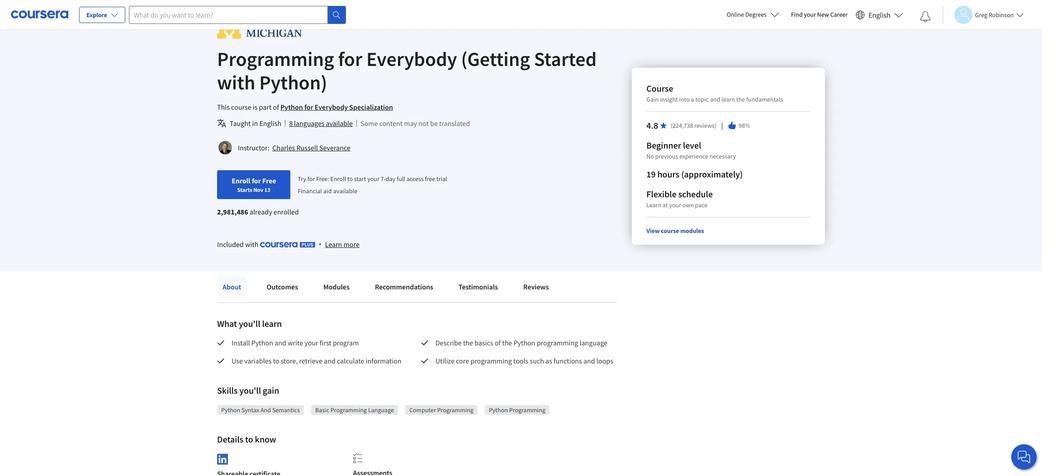 Task type: vqa. For each thing, say whether or not it's contained in the screenshot.
3 within the Launch Your Career Carousel 'element'
no



Task type: describe. For each thing, give the bounding box(es) containing it.
hours
[[658, 169, 680, 180]]

testimonials
[[459, 283, 498, 292]]

your left first
[[305, 339, 318, 348]]

start
[[354, 175, 366, 183]]

previous
[[655, 152, 678, 161]]

enroll inside "try for free: enroll to start your 7-day full access free trial financial aid available"
[[331, 175, 346, 183]]

• learn more
[[319, 240, 360, 250]]

may
[[404, 119, 417, 128]]

free:
[[316, 175, 329, 183]]

find your new career
[[791, 10, 848, 19]]

outcomes
[[267, 283, 298, 292]]

what
[[217, 318, 237, 330]]

basics
[[475, 339, 493, 348]]

0 vertical spatial programming
[[537, 339, 578, 348]]

robinson
[[989, 11, 1014, 19]]

coursera image
[[11, 7, 68, 22]]

7-
[[381, 175, 386, 183]]

programming for python programming
[[509, 407, 546, 415]]

into
[[679, 95, 690, 104]]

python syntax and semantics
[[221, 407, 300, 415]]

schedule
[[678, 189, 713, 200]]

0 horizontal spatial the
[[463, 339, 473, 348]]

your inside flexible schedule learn at your own pace
[[669, 201, 681, 209]]

already
[[250, 208, 272, 217]]

you'll for skills
[[239, 385, 261, 397]]

install
[[232, 339, 250, 348]]

online
[[727, 10, 744, 19]]

free
[[262, 176, 276, 185]]

find your new career link
[[787, 9, 852, 20]]

skills you'll gain
[[217, 385, 279, 397]]

english inside button
[[869, 10, 891, 19]]

beginner level no previous experience necessary
[[647, 140, 736, 161]]

the inside course gain insight into a topic and learn the fundamentals
[[736, 95, 745, 104]]

own
[[683, 201, 694, 209]]

taught in english
[[230, 119, 281, 128]]

severance
[[319, 143, 351, 152]]

modules
[[323, 283, 350, 292]]

•
[[319, 240, 322, 250]]

|
[[720, 121, 724, 131]]

4.8
[[647, 120, 658, 131]]

beginner
[[647, 140, 681, 151]]

reviews)
[[695, 122, 717, 130]]

explore
[[86, 11, 107, 19]]

greg
[[975, 11, 988, 19]]

and left write
[[275, 339, 286, 348]]

try for free: enroll to start your 7-day full access free trial financial aid available
[[298, 175, 447, 195]]

instructor: charles russell severance
[[238, 143, 351, 152]]

1 horizontal spatial to
[[273, 357, 279, 366]]

skills
[[217, 385, 238, 397]]

0 horizontal spatial everybody
[[315, 103, 348, 112]]

level
[[683, 140, 701, 151]]

career
[[830, 10, 848, 19]]

write
[[288, 339, 303, 348]]

for for free:
[[308, 175, 315, 183]]

semantics
[[272, 407, 300, 415]]

insight
[[660, 95, 678, 104]]

is
[[253, 103, 258, 112]]

learn inside course gain insight into a topic and learn the fundamentals
[[722, 95, 735, 104]]

python)
[[259, 70, 327, 95]]

gain
[[647, 95, 659, 104]]

describe the basics of the python programming language
[[435, 339, 608, 348]]

charles russell severance image
[[219, 141, 232, 155]]

greg robinson
[[975, 11, 1014, 19]]

(getting
[[461, 47, 530, 71]]

view course modules
[[647, 227, 704, 235]]

languages
[[294, 119, 325, 128]]

online degrees
[[727, 10, 767, 19]]

reviews
[[523, 283, 549, 292]]

access
[[407, 175, 424, 183]]

computer programming
[[409, 407, 474, 415]]

python programming
[[489, 407, 546, 415]]

for for free
[[252, 176, 261, 185]]

and
[[261, 407, 271, 415]]

to inside "try for free: enroll to start your 7-day full access free trial financial aid available"
[[347, 175, 353, 183]]

coursera plus image
[[260, 243, 315, 248]]

utilize core programming tools such as functions and loops
[[435, 357, 613, 366]]

programming inside programming for everybody (getting started with python)
[[217, 47, 334, 71]]

course for view
[[661, 227, 679, 235]]

1 vertical spatial with
[[245, 240, 259, 249]]

1 vertical spatial learn
[[262, 318, 282, 330]]

russell
[[297, 143, 318, 152]]

degrees
[[746, 10, 767, 19]]

modules link
[[318, 277, 355, 297]]

variables
[[244, 357, 272, 366]]

gain
[[263, 385, 279, 397]]

learn inside flexible schedule learn at your own pace
[[647, 201, 662, 209]]

and left loops on the right bottom of page
[[584, 357, 595, 366]]

necessary
[[710, 152, 736, 161]]

starts
[[237, 186, 252, 194]]

translated
[[439, 119, 470, 128]]

in
[[252, 119, 258, 128]]

2,981,486 already enrolled
[[217, 208, 299, 217]]

8 languages available
[[289, 119, 353, 128]]

online degrees button
[[720, 5, 787, 24]]

some
[[360, 119, 378, 128]]



Task type: locate. For each thing, give the bounding box(es) containing it.
financial
[[298, 187, 322, 195]]

no
[[647, 152, 654, 161]]

for inside "try for free: enroll to start your 7-day full access free trial financial aid available"
[[308, 175, 315, 183]]

use
[[232, 357, 243, 366]]

0 horizontal spatial of
[[273, 103, 279, 112]]

1 horizontal spatial course
[[661, 227, 679, 235]]

you'll up the install
[[239, 318, 260, 330]]

with
[[217, 70, 255, 95], [245, 240, 259, 249]]

free
[[425, 175, 435, 183]]

modules
[[680, 227, 704, 235]]

with right included
[[245, 240, 259, 249]]

charles
[[272, 143, 295, 152]]

know
[[255, 434, 276, 446]]

to left know at the bottom left of the page
[[245, 434, 253, 446]]

enroll right free:
[[331, 175, 346, 183]]

enroll inside enroll for free starts nov 13
[[232, 176, 250, 185]]

and right topic
[[710, 95, 720, 104]]

1 vertical spatial learn
[[325, 240, 342, 249]]

13
[[264, 186, 270, 194]]

recommendations link
[[370, 277, 439, 297]]

available right aid
[[333, 187, 357, 195]]

part
[[259, 103, 272, 112]]

financial aid available button
[[298, 187, 357, 195]]

included
[[217, 240, 244, 249]]

enroll for free starts nov 13
[[232, 176, 276, 194]]

you'll up syntax
[[239, 385, 261, 397]]

1 horizontal spatial enroll
[[331, 175, 346, 183]]

(224,738
[[671, 122, 693, 130]]

new
[[817, 10, 829, 19]]

such
[[530, 357, 544, 366]]

programming down "basics"
[[471, 357, 512, 366]]

0 vertical spatial everybody
[[366, 47, 457, 71]]

course for this
[[231, 103, 251, 112]]

1 vertical spatial english
[[259, 119, 281, 128]]

0 vertical spatial learn
[[722, 95, 735, 104]]

2,981,486
[[217, 208, 248, 217]]

your right at
[[669, 201, 681, 209]]

0 vertical spatial available
[[326, 119, 353, 128]]

What do you want to learn? text field
[[129, 6, 328, 24]]

university of michigan image
[[217, 20, 302, 40]]

1 horizontal spatial everybody
[[366, 47, 457, 71]]

testimonials link
[[453, 277, 503, 297]]

course right view
[[661, 227, 679, 235]]

experience
[[680, 152, 708, 161]]

store,
[[281, 357, 298, 366]]

explore button
[[79, 7, 125, 23]]

the right "basics"
[[502, 339, 512, 348]]

of right "basics"
[[495, 339, 501, 348]]

of
[[273, 103, 279, 112], [495, 339, 501, 348]]

show notifications image
[[920, 11, 931, 22]]

as
[[546, 357, 552, 366]]

aid
[[323, 187, 332, 195]]

0 vertical spatial course
[[231, 103, 251, 112]]

find
[[791, 10, 803, 19]]

your right the find
[[804, 10, 816, 19]]

install python and write your first program
[[232, 339, 359, 348]]

details
[[217, 434, 243, 446]]

everybody
[[366, 47, 457, 71], [315, 103, 348, 112]]

available down python for everybody specialization link
[[326, 119, 353, 128]]

instructor:
[[238, 143, 270, 152]]

1 horizontal spatial of
[[495, 339, 501, 348]]

0 vertical spatial with
[[217, 70, 255, 95]]

learn right "•"
[[325, 240, 342, 249]]

language
[[580, 339, 608, 348]]

2 horizontal spatial to
[[347, 175, 353, 183]]

0 vertical spatial english
[[869, 10, 891, 19]]

None search field
[[129, 6, 346, 24]]

about
[[223, 283, 241, 292]]

learn
[[722, 95, 735, 104], [262, 318, 282, 330]]

details to know
[[217, 434, 276, 446]]

more
[[344, 240, 360, 249]]

0 vertical spatial learn
[[647, 201, 662, 209]]

1 vertical spatial you'll
[[239, 385, 261, 397]]

of right part
[[273, 103, 279, 112]]

english button
[[852, 0, 907, 29]]

basic
[[315, 407, 329, 415]]

use variables to store, retrieve and calculate information
[[232, 357, 402, 366]]

0 horizontal spatial course
[[231, 103, 251, 112]]

1 horizontal spatial learn
[[647, 201, 662, 209]]

what you'll learn
[[217, 318, 282, 330]]

taught
[[230, 119, 251, 128]]

19
[[647, 169, 656, 180]]

8
[[289, 119, 293, 128]]

program
[[333, 339, 359, 348]]

1 vertical spatial programming
[[471, 357, 512, 366]]

to left start
[[347, 175, 353, 183]]

available inside "try for free: enroll to start your 7-day full access free trial financial aid available"
[[333, 187, 357, 195]]

1 vertical spatial everybody
[[315, 103, 348, 112]]

view
[[647, 227, 660, 235]]

and down first
[[324, 357, 336, 366]]

not
[[419, 119, 429, 128]]

with up this
[[217, 70, 255, 95]]

retrieve
[[299, 357, 323, 366]]

your inside "try for free: enroll to start your 7-day full access free trial financial aid available"
[[367, 175, 379, 183]]

with inside programming for everybody (getting started with python)
[[217, 70, 255, 95]]

2 horizontal spatial the
[[736, 95, 745, 104]]

programming
[[217, 47, 334, 71], [331, 407, 367, 415], [437, 407, 474, 415], [509, 407, 546, 415]]

available inside button
[[326, 119, 353, 128]]

programming for computer programming
[[437, 407, 474, 415]]

98%
[[739, 122, 750, 130]]

1 horizontal spatial the
[[502, 339, 512, 348]]

information
[[366, 357, 402, 366]]

charles russell severance link
[[272, 143, 351, 152]]

for
[[338, 47, 362, 71], [304, 103, 313, 112], [308, 175, 315, 183], [252, 176, 261, 185]]

about link
[[217, 277, 247, 297]]

0 horizontal spatial programming
[[471, 357, 512, 366]]

1 vertical spatial course
[[661, 227, 679, 235]]

2 vertical spatial to
[[245, 434, 253, 446]]

programming
[[537, 339, 578, 348], [471, 357, 512, 366]]

(224,738 reviews) |
[[671, 121, 724, 131]]

programming up as
[[537, 339, 578, 348]]

computer
[[409, 407, 436, 415]]

you'll for what
[[239, 318, 260, 330]]

1 vertical spatial of
[[495, 339, 501, 348]]

course left is
[[231, 103, 251, 112]]

1 horizontal spatial english
[[869, 10, 891, 19]]

learn inside • learn more
[[325, 240, 342, 249]]

included with
[[217, 240, 260, 249]]

content
[[379, 119, 403, 128]]

learn right topic
[[722, 95, 735, 104]]

1 horizontal spatial learn
[[722, 95, 735, 104]]

19 hours (approximately)
[[647, 169, 743, 180]]

0 horizontal spatial learn
[[325, 240, 342, 249]]

python for everybody specialization link
[[281, 103, 393, 112]]

enroll up starts
[[232, 176, 250, 185]]

programming for everybody (getting started with python)
[[217, 47, 597, 95]]

0 horizontal spatial learn
[[262, 318, 282, 330]]

learn up the install python and write your first program
[[262, 318, 282, 330]]

for for everybody
[[338, 47, 362, 71]]

nov
[[253, 186, 263, 194]]

reviews link
[[518, 277, 554, 297]]

and inside course gain insight into a topic and learn the fundamentals
[[710, 95, 720, 104]]

programming for basic programming language
[[331, 407, 367, 415]]

the left fundamentals
[[736, 95, 745, 104]]

be
[[430, 119, 438, 128]]

1 vertical spatial to
[[273, 357, 279, 366]]

0 horizontal spatial english
[[259, 119, 281, 128]]

to
[[347, 175, 353, 183], [273, 357, 279, 366], [245, 434, 253, 446]]

(approximately)
[[681, 169, 743, 180]]

0 horizontal spatial enroll
[[232, 176, 250, 185]]

0 vertical spatial you'll
[[239, 318, 260, 330]]

recommendations
[[375, 283, 433, 292]]

0 vertical spatial of
[[273, 103, 279, 112]]

1 horizontal spatial programming
[[537, 339, 578, 348]]

for inside programming for everybody (getting started with python)
[[338, 47, 362, 71]]

course
[[231, 103, 251, 112], [661, 227, 679, 235]]

course
[[647, 83, 673, 94]]

0 horizontal spatial to
[[245, 434, 253, 446]]

0 vertical spatial to
[[347, 175, 353, 183]]

the left "basics"
[[463, 339, 473, 348]]

to left store,
[[273, 357, 279, 366]]

try
[[298, 175, 306, 183]]

for inside enroll for free starts nov 13
[[252, 176, 261, 185]]

chat with us image
[[1017, 451, 1031, 465]]

english right career
[[869, 10, 891, 19]]

trial
[[437, 175, 447, 183]]

your left 7-
[[367, 175, 379, 183]]

greg robinson button
[[943, 6, 1024, 24]]

learn left at
[[647, 201, 662, 209]]

english right the "in"
[[259, 119, 281, 128]]

learn more link
[[325, 239, 360, 250]]

1 vertical spatial available
[[333, 187, 357, 195]]

everybody inside programming for everybody (getting started with python)
[[366, 47, 457, 71]]



